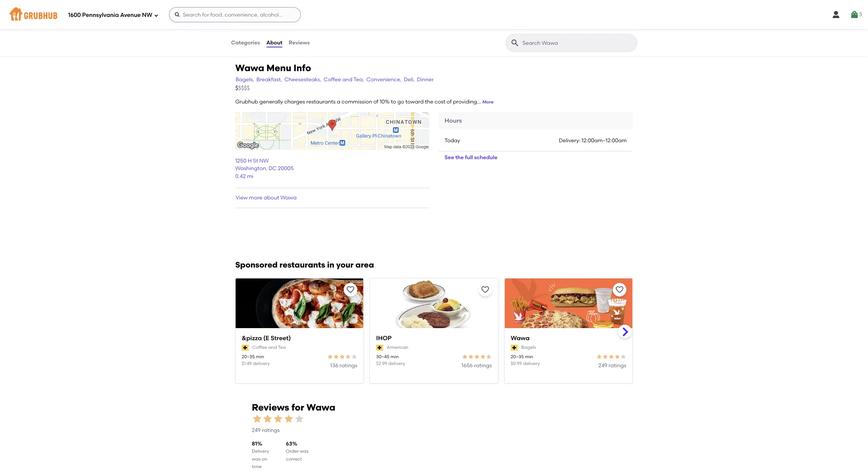 Task type: describe. For each thing, give the bounding box(es) containing it.
convenience, button
[[366, 76, 402, 84]]

full
[[465, 155, 473, 161]]

20–35 min $0.99 delivery
[[511, 355, 540, 366]]

sponsored restaurants in your area
[[235, 260, 374, 270]]

go
[[398, 99, 404, 105]]

dc
[[269, 165, 277, 172]]

nw for st
[[260, 158, 269, 164]]

nw for avenue
[[142, 12, 152, 18]]

the inside button
[[456, 155, 464, 161]]

Search for food, convenience, alcohol... search field
[[169, 7, 301, 22]]

frozen
[[231, 8, 248, 15]]

1 horizontal spatial 249 ratings
[[599, 363, 627, 369]]

0 horizontal spatial svg image
[[174, 12, 180, 18]]

treats
[[231, 32, 247, 38]]

1 horizontal spatial 249
[[599, 363, 608, 369]]

mi
[[247, 173, 254, 180]]

cheesesteaks, button
[[284, 76, 322, 84]]

20–35 min $1.49 delivery
[[242, 355, 270, 366]]

$0.99
[[511, 361, 522, 366]]

subscription pass image for &pizza (e street)
[[242, 345, 249, 351]]

grubhub
[[235, 99, 258, 105]]

view more about wawa
[[236, 195, 297, 201]]

coffee and tea
[[252, 345, 286, 350]]

$$$$$
[[235, 85, 250, 91]]

save this restaurant button for &pizza (e street)
[[344, 283, 358, 297]]

sponsored
[[235, 260, 278, 270]]

frozen holiday sips tab
[[231, 8, 284, 16]]

(e
[[263, 335, 269, 342]]

frozen holiday sips
[[231, 8, 280, 15]]

Search Wawa search field
[[522, 40, 635, 47]]

1656
[[462, 363, 473, 369]]

schedule
[[474, 155, 498, 161]]

wawa menu info
[[235, 63, 311, 74]]

st
[[253, 158, 258, 164]]

20005
[[278, 165, 294, 172]]

time
[[252, 464, 262, 470]]

in
[[327, 260, 335, 270]]

save this restaurant button for wawa
[[613, 283, 627, 297]]

min for wawa
[[525, 355, 533, 360]]

convenience,
[[367, 77, 402, 83]]

subscription pass image for wawa
[[511, 345, 519, 351]]

order
[[286, 449, 299, 454]]

bagels,
[[236, 77, 254, 83]]

12:00am–12:00am
[[582, 138, 627, 144]]

today
[[445, 138, 460, 144]]

wawa link
[[511, 335, 627, 343]]

american
[[387, 345, 409, 350]]

sips
[[270, 8, 280, 15]]

to
[[391, 99, 396, 105]]

tea
[[278, 345, 286, 350]]

see
[[445, 155, 454, 161]]

more
[[249, 195, 263, 201]]

save this restaurant button for ihop
[[479, 283, 492, 297]]

delivery for wawa
[[523, 361, 540, 366]]

1250
[[235, 158, 247, 164]]

1250 h st nw washington , dc 20005 0.42 mi
[[235, 158, 294, 180]]

save this restaurant image for &pizza (e street)
[[346, 286, 355, 295]]

81
[[252, 441, 257, 447]]

commission
[[342, 99, 372, 105]]

charges
[[284, 99, 305, 105]]

delivery
[[252, 449, 269, 454]]

wawa up bagels,
[[235, 63, 264, 74]]

delivery for &pizza (e street)
[[253, 361, 270, 366]]

tea,
[[354, 77, 364, 83]]

see the full schedule button
[[439, 151, 504, 165]]

generally
[[260, 99, 283, 105]]

2 of from the left
[[447, 99, 452, 105]]

about button
[[266, 29, 283, 57]]

wawa up bagels
[[511, 335, 530, 342]]

a
[[337, 99, 341, 105]]

1600
[[68, 12, 81, 18]]

1656 ratings
[[462, 363, 492, 369]]

sweets
[[252, 24, 270, 30]]

h
[[248, 158, 252, 164]]

ratings for wawa
[[609, 363, 627, 369]]

toward
[[406, 99, 424, 105]]

1 of from the left
[[374, 99, 379, 105]]

dinner button
[[417, 76, 434, 84]]

20–35 for &pizza (e street)
[[242, 355, 255, 360]]

wawa logo image
[[505, 279, 633, 342]]

save this restaurant image for wawa
[[615, 286, 625, 295]]

...
[[477, 99, 481, 105]]

on
[[262, 457, 267, 462]]

3 button
[[850, 8, 863, 21]]

area
[[356, 260, 374, 270]]

breakfast,
[[257, 77, 282, 83]]

svg image
[[154, 13, 158, 18]]

subscription pass image
[[376, 345, 384, 351]]

3
[[860, 11, 863, 18]]

min for &pizza (e street)
[[256, 355, 264, 360]]

cost
[[435, 99, 446, 105]]



Task type: locate. For each thing, give the bounding box(es) containing it.
correct
[[286, 457, 302, 462]]

cheesesteaks,
[[285, 77, 322, 83]]

svg image inside 3 button
[[850, 10, 860, 19]]

svg image
[[832, 10, 841, 19], [850, 10, 860, 19], [174, 12, 180, 18]]

3 delivery from the left
[[523, 361, 540, 366]]

holiday sweets & treats
[[231, 24, 275, 38]]

1 vertical spatial coffee
[[252, 345, 267, 350]]

nw up ,
[[260, 158, 269, 164]]

and left tea,
[[342, 77, 353, 83]]

2 20–35 from the left
[[511, 355, 524, 360]]

&pizza (e street) logo image
[[236, 279, 364, 342]]

menu
[[267, 63, 291, 74]]

1 horizontal spatial min
[[391, 355, 399, 360]]

20–35 up $0.99
[[511, 355, 524, 360]]

1 horizontal spatial svg image
[[832, 10, 841, 19]]

0 horizontal spatial 249
[[252, 427, 261, 434]]

pennsylvania
[[82, 12, 119, 18]]

1 horizontal spatial the
[[456, 155, 464, 161]]

subscription pass image left bagels
[[511, 345, 519, 351]]

1 horizontal spatial subscription pass image
[[511, 345, 519, 351]]

more button
[[483, 99, 494, 106]]

2 horizontal spatial save this restaurant image
[[615, 286, 625, 295]]

restaurants left in
[[280, 260, 325, 270]]

bagels, breakfast, cheesesteaks, coffee and tea, convenience, deli, dinner
[[236, 77, 434, 83]]

1 vertical spatial and
[[268, 345, 277, 350]]

0 horizontal spatial of
[[374, 99, 379, 105]]

reviews right about
[[289, 39, 310, 46]]

min
[[256, 355, 264, 360], [391, 355, 399, 360], [525, 355, 533, 360]]

reviews for reviews
[[289, 39, 310, 46]]

&pizza
[[242, 335, 262, 342]]

2 save this restaurant button from the left
[[479, 283, 492, 297]]

the left full
[[456, 155, 464, 161]]

wawa
[[235, 63, 264, 74], [281, 195, 297, 201], [511, 335, 530, 342], [307, 402, 336, 413]]

20–35 inside 20–35 min $1.49 delivery
[[242, 355, 255, 360]]

min for ihop
[[391, 355, 399, 360]]

1 horizontal spatial nw
[[260, 158, 269, 164]]

reviews left for
[[252, 402, 289, 413]]

was inside 81 delivery was on time
[[252, 457, 261, 462]]

reviews button
[[289, 29, 310, 57]]

main navigation navigation
[[0, 0, 869, 29]]

1 save this restaurant button from the left
[[344, 283, 358, 297]]

magnifying glass icon image
[[511, 38, 520, 47]]

249
[[599, 363, 608, 369], [252, 427, 261, 434]]

0 horizontal spatial nw
[[142, 12, 152, 18]]

min inside 20–35 min $0.99 delivery
[[525, 355, 533, 360]]

delivery right the $1.49
[[253, 361, 270, 366]]

star icon image
[[327, 354, 333, 360], [333, 354, 339, 360], [339, 354, 346, 360], [346, 354, 352, 360], [346, 354, 352, 360], [352, 354, 358, 360], [462, 354, 468, 360], [468, 354, 474, 360], [474, 354, 480, 360], [480, 354, 486, 360], [486, 354, 492, 360], [486, 354, 492, 360], [597, 354, 603, 360], [603, 354, 609, 360], [609, 354, 615, 360], [615, 354, 621, 360], [621, 354, 627, 360], [252, 414, 263, 425], [263, 414, 273, 425], [273, 414, 284, 425], [284, 414, 294, 425], [294, 414, 305, 425]]

1 vertical spatial restaurants
[[280, 260, 325, 270]]

was up time at the bottom of the page
[[252, 457, 261, 462]]

0 horizontal spatial min
[[256, 355, 264, 360]]

bagels, button
[[235, 76, 255, 84]]

min down bagels
[[525, 355, 533, 360]]

breakfast, button
[[256, 76, 283, 84]]

0 vertical spatial the
[[425, 99, 434, 105]]

$2.99
[[376, 361, 387, 366]]

0 horizontal spatial delivery
[[253, 361, 270, 366]]

63
[[286, 441, 292, 447]]

wawa right about
[[281, 195, 297, 201]]

1 horizontal spatial delivery
[[389, 361, 406, 366]]

coffee
[[324, 77, 341, 83], [252, 345, 267, 350]]

2 horizontal spatial save this restaurant button
[[613, 283, 627, 297]]

was for 63
[[300, 449, 309, 454]]

20–35 inside 20–35 min $0.99 delivery
[[511, 355, 524, 360]]

save this restaurant image for ihop
[[481, 286, 490, 295]]

save this restaurant image
[[346, 286, 355, 295], [481, 286, 490, 295], [615, 286, 625, 295]]

providing
[[453, 99, 477, 105]]

reviews for reviews for wawa
[[252, 402, 289, 413]]

2 delivery from the left
[[389, 361, 406, 366]]

20–35 for wawa
[[511, 355, 524, 360]]

1 subscription pass image from the left
[[242, 345, 249, 351]]

subscription pass image
[[242, 345, 249, 351], [511, 345, 519, 351]]

ratings for ihop
[[474, 363, 492, 369]]

0.42
[[235, 173, 246, 180]]

dinner
[[417, 77, 434, 83]]

2 subscription pass image from the left
[[511, 345, 519, 351]]

hours
[[445, 117, 462, 124]]

&pizza (e street)
[[242, 335, 291, 342]]

1 delivery from the left
[[253, 361, 270, 366]]

$
[[235, 85, 238, 91]]

your
[[336, 260, 354, 270]]

holiday
[[249, 8, 268, 15], [231, 24, 250, 30]]

delivery for ihop
[[389, 361, 406, 366]]

0 vertical spatial and
[[342, 77, 353, 83]]

0 horizontal spatial save this restaurant image
[[346, 286, 355, 295]]

min inside 30–45 min $2.99 delivery
[[391, 355, 399, 360]]

1 vertical spatial 249 ratings
[[252, 427, 280, 434]]

20–35
[[242, 355, 255, 360], [511, 355, 524, 360]]

washington
[[235, 165, 266, 172]]

see the full schedule
[[445, 155, 498, 161]]

0 horizontal spatial was
[[252, 457, 261, 462]]

1 horizontal spatial coffee
[[324, 77, 341, 83]]

1 horizontal spatial was
[[300, 449, 309, 454]]

3 save this restaurant button from the left
[[613, 283, 627, 297]]

0 horizontal spatial 20–35
[[242, 355, 255, 360]]

$1.49
[[242, 361, 252, 366]]

coffee up a
[[324, 77, 341, 83]]

more
[[483, 100, 494, 105]]

136
[[330, 363, 339, 369]]

0 horizontal spatial subscription pass image
[[242, 345, 249, 351]]

1 vertical spatial holiday
[[231, 24, 250, 30]]

1 vertical spatial nw
[[260, 158, 269, 164]]

ihop link
[[376, 335, 492, 343]]

0 horizontal spatial the
[[425, 99, 434, 105]]

delivery right $0.99
[[523, 361, 540, 366]]

0 vertical spatial holiday
[[249, 8, 268, 15]]

was right order
[[300, 449, 309, 454]]

3 save this restaurant image from the left
[[615, 286, 625, 295]]

30–45 min $2.99 delivery
[[376, 355, 406, 366]]

holiday sweets & treats tab
[[231, 23, 284, 39]]

136 ratings
[[330, 363, 358, 369]]

0 vertical spatial restaurants
[[307, 99, 336, 105]]

categories button
[[231, 29, 261, 57]]

2 horizontal spatial min
[[525, 355, 533, 360]]

holiday inside holiday sweets & treats
[[231, 24, 250, 30]]

1 20–35 from the left
[[242, 355, 255, 360]]

1 horizontal spatial of
[[447, 99, 452, 105]]

10%
[[380, 99, 390, 105]]

1 save this restaurant image from the left
[[346, 286, 355, 295]]

0 horizontal spatial and
[[268, 345, 277, 350]]

delivery inside 20–35 min $0.99 delivery
[[523, 361, 540, 366]]

holiday up sweets
[[249, 8, 268, 15]]

2 save this restaurant image from the left
[[481, 286, 490, 295]]

the left "cost"
[[425, 99, 434, 105]]

deli,
[[404, 77, 415, 83]]

0 vertical spatial reviews
[[289, 39, 310, 46]]

holiday up treats
[[231, 24, 250, 30]]

0 vertical spatial 249 ratings
[[599, 363, 627, 369]]

of right "cost"
[[447, 99, 452, 105]]

reviews for wawa
[[252, 402, 336, 413]]

2 horizontal spatial delivery
[[523, 361, 540, 366]]

delivery
[[253, 361, 270, 366], [389, 361, 406, 366], [523, 361, 540, 366]]

delivery: 12:00am–12:00am
[[559, 138, 627, 144]]

about
[[267, 39, 283, 46]]

restaurants left a
[[307, 99, 336, 105]]

info
[[294, 63, 311, 74]]

ratings for &pizza (e street)
[[340, 363, 358, 369]]

subscription pass image down '&pizza'
[[242, 345, 249, 351]]

20–35 up the $1.49
[[242, 355, 255, 360]]

81 delivery was on time
[[252, 441, 269, 470]]

0 horizontal spatial coffee
[[252, 345, 267, 350]]

,
[[266, 165, 267, 172]]

63 order was correct
[[286, 441, 309, 462]]

wawa right for
[[307, 402, 336, 413]]

1 horizontal spatial and
[[342, 77, 353, 83]]

0 vertical spatial nw
[[142, 12, 152, 18]]

nw left svg image
[[142, 12, 152, 18]]

about
[[264, 195, 279, 201]]

coffee and tea, button
[[323, 76, 365, 84]]

min down coffee and tea
[[256, 355, 264, 360]]

min down american
[[391, 355, 399, 360]]

coffee down "&pizza (e street)"
[[252, 345, 267, 350]]

ratings
[[340, 363, 358, 369], [474, 363, 492, 369], [609, 363, 627, 369], [262, 427, 280, 434]]

1600 pennsylvania avenue nw
[[68, 12, 152, 18]]

street)
[[271, 335, 291, 342]]

save this restaurant button
[[344, 283, 358, 297], [479, 283, 492, 297], [613, 283, 627, 297]]

nw inside 1250 h st nw washington , dc 20005 0.42 mi
[[260, 158, 269, 164]]

1 horizontal spatial save this restaurant button
[[479, 283, 492, 297]]

0 vertical spatial coffee
[[324, 77, 341, 83]]

nw
[[142, 12, 152, 18], [260, 158, 269, 164]]

of left 10%
[[374, 99, 379, 105]]

nw inside main navigation navigation
[[142, 12, 152, 18]]

delivery right the $2.99
[[389, 361, 406, 366]]

2 min from the left
[[391, 355, 399, 360]]

0 horizontal spatial save this restaurant button
[[344, 283, 358, 297]]

2 horizontal spatial svg image
[[850, 10, 860, 19]]

1 vertical spatial was
[[252, 457, 261, 462]]

0 vertical spatial 249
[[599, 363, 608, 369]]

1 vertical spatial 249
[[252, 427, 261, 434]]

min inside 20–35 min $1.49 delivery
[[256, 355, 264, 360]]

1 horizontal spatial save this restaurant image
[[481, 286, 490, 295]]

restaurants
[[307, 99, 336, 105], [280, 260, 325, 270]]

3 min from the left
[[525, 355, 533, 360]]

categories
[[231, 39, 260, 46]]

deli, button
[[404, 76, 415, 84]]

for
[[292, 402, 304, 413]]

1 vertical spatial the
[[456, 155, 464, 161]]

and left tea
[[268, 345, 277, 350]]

1 min from the left
[[256, 355, 264, 360]]

1 vertical spatial reviews
[[252, 402, 289, 413]]

delivery inside 20–35 min $1.49 delivery
[[253, 361, 270, 366]]

0 vertical spatial was
[[300, 449, 309, 454]]

0 horizontal spatial 249 ratings
[[252, 427, 280, 434]]

was inside 63 order was correct
[[300, 449, 309, 454]]

30–45
[[376, 355, 390, 360]]

&pizza (e street) link
[[242, 335, 358, 343]]

delivery:
[[559, 138, 581, 144]]

ihop
[[376, 335, 392, 342]]

was for 81
[[252, 457, 261, 462]]

ihop logo image
[[370, 279, 498, 342]]

reviews inside button
[[289, 39, 310, 46]]

1 horizontal spatial 20–35
[[511, 355, 524, 360]]

delivery inside 30–45 min $2.99 delivery
[[389, 361, 406, 366]]



Task type: vqa. For each thing, say whether or not it's contained in the screenshot.
1st of from the right
yes



